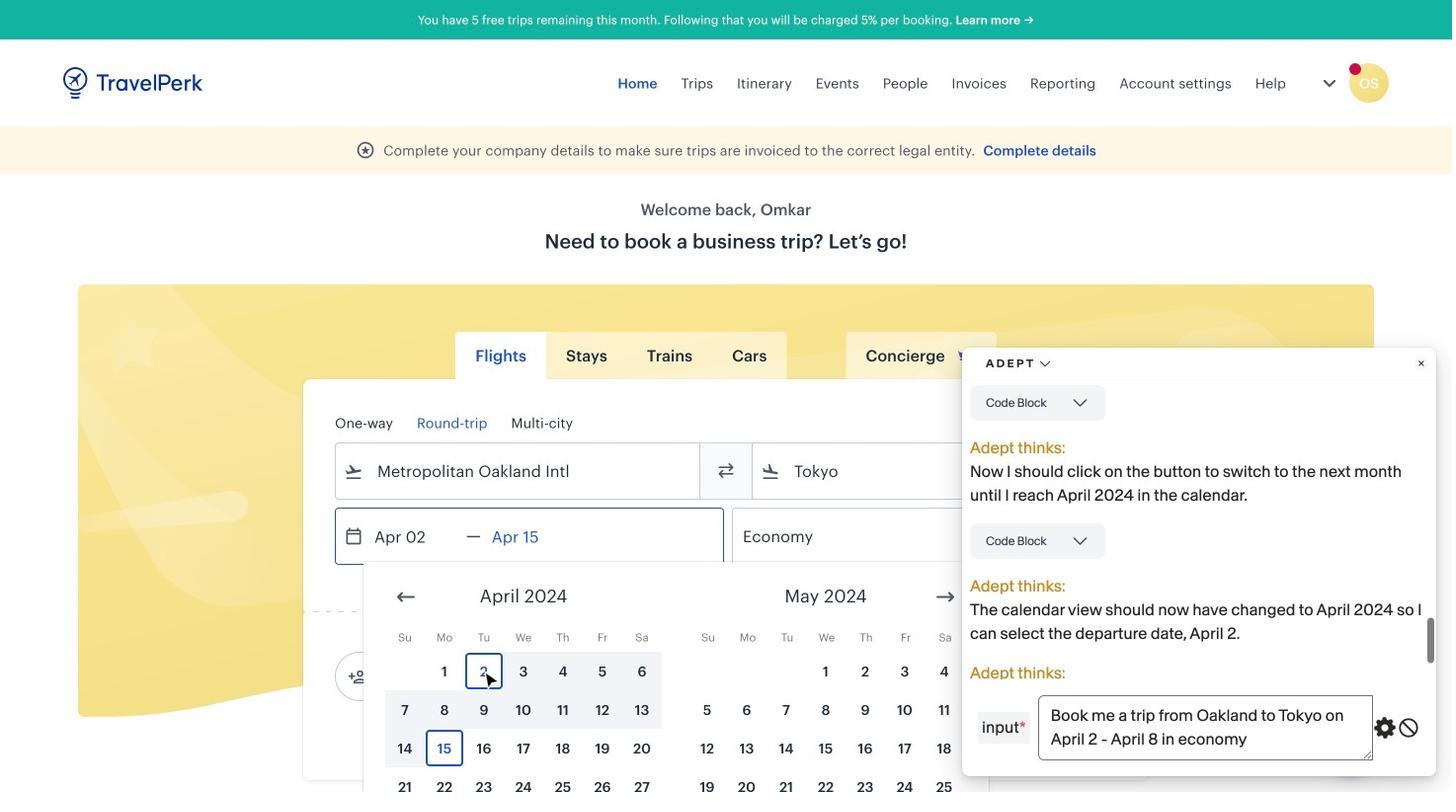 Task type: describe. For each thing, give the bounding box(es) containing it.
Add first traveler search field
[[367, 661, 573, 692]]

From search field
[[364, 455, 674, 487]]

Return text field
[[481, 509, 584, 564]]

move forward to switch to the next month. image
[[933, 585, 957, 609]]



Task type: locate. For each thing, give the bounding box(es) containing it.
Depart text field
[[364, 509, 466, 564]]

move backward to switch to the previous month. image
[[394, 585, 418, 609]]

To search field
[[780, 455, 1091, 487]]

calendar application
[[364, 562, 1452, 792]]



